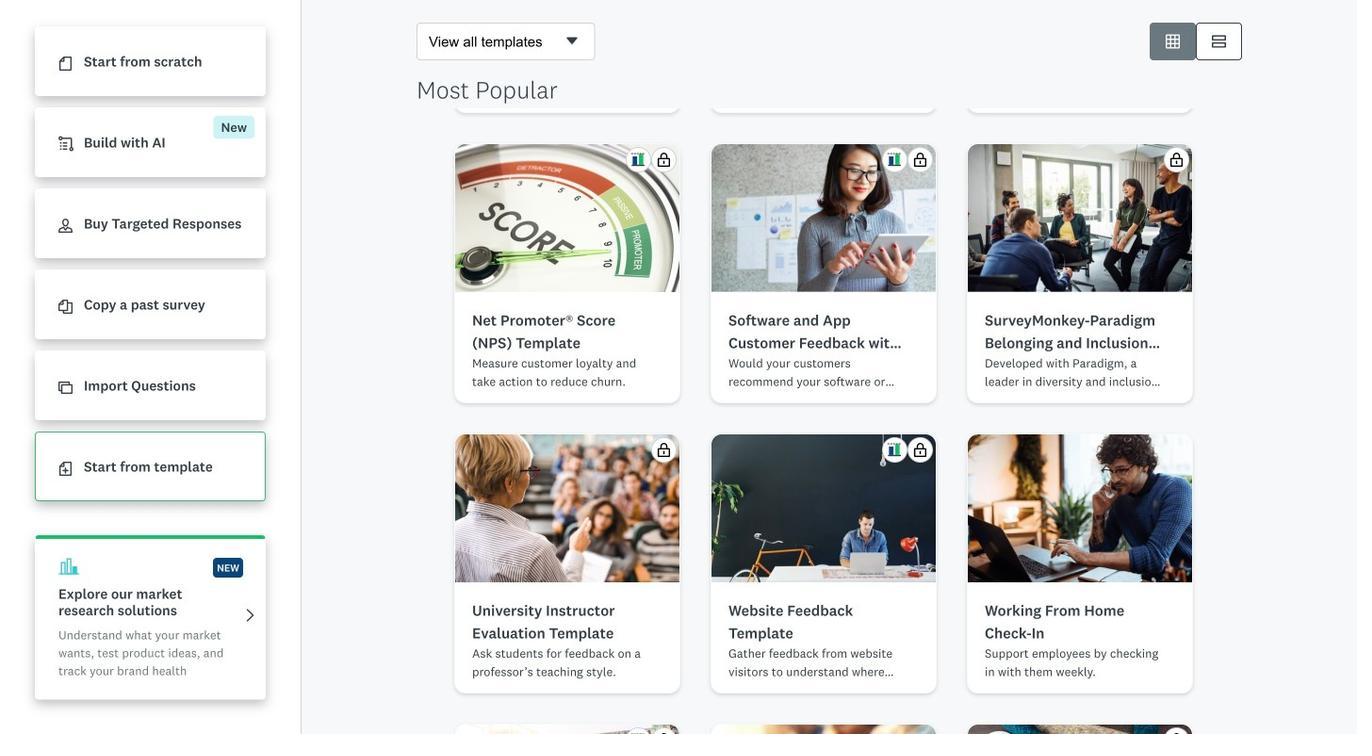 Task type: locate. For each thing, give the bounding box(es) containing it.
software and app customer feedback with nps® image
[[712, 144, 936, 292]]

documentclone image
[[58, 300, 73, 314]]

working from home check-in image
[[968, 435, 1193, 583]]

surveymonkey-paradigm belonging and inclusion template image
[[968, 144, 1193, 292]]

lock image
[[657, 153, 671, 167], [1170, 153, 1184, 167], [657, 443, 671, 457], [914, 443, 928, 457]]

chevronright image
[[243, 609, 257, 623]]

grid image
[[1166, 34, 1181, 49]]



Task type: describe. For each thing, give the bounding box(es) containing it.
university instructor evaluation template image
[[455, 435, 680, 583]]

lock image
[[914, 153, 928, 167]]

net promoter® score (nps) template image
[[455, 144, 680, 292]]

document image
[[58, 57, 73, 71]]

clone image
[[58, 381, 73, 395]]

website feedback template image
[[712, 435, 936, 583]]

textboxmultiple image
[[1213, 34, 1227, 49]]

user image
[[58, 219, 73, 233]]

documentplus image
[[58, 462, 73, 476]]



Task type: vqa. For each thing, say whether or not it's contained in the screenshot.
first PRODUCTS ICON from the left
no



